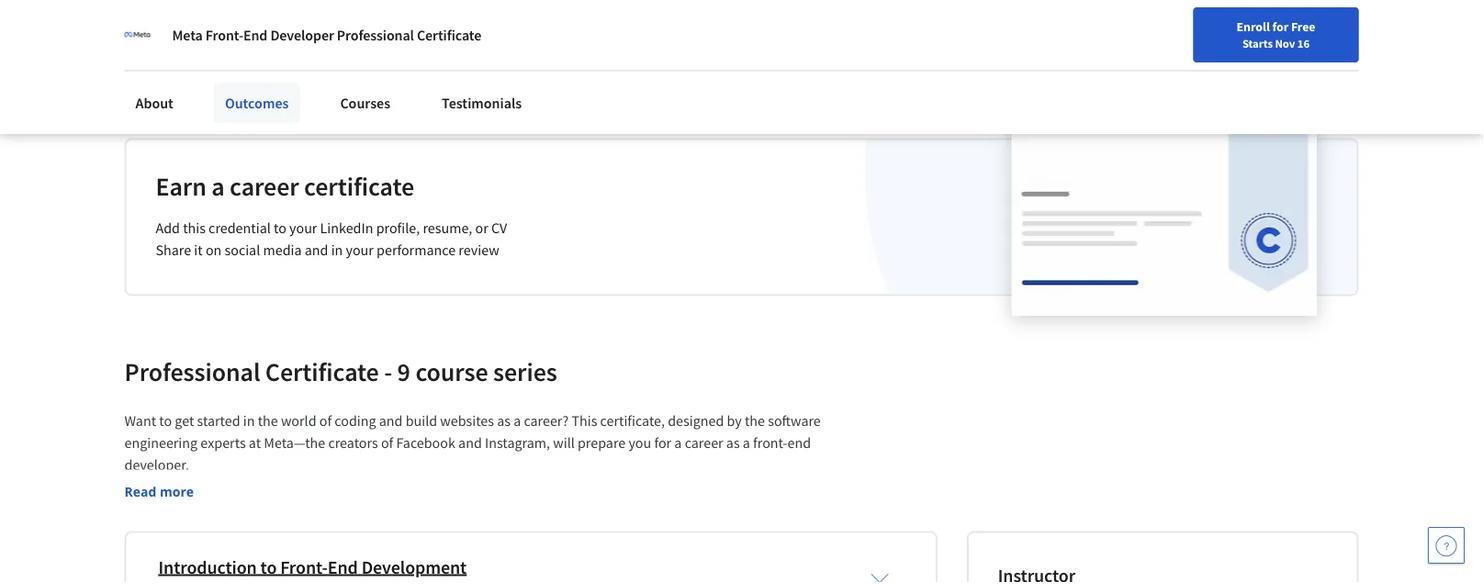 Task type: locate. For each thing, give the bounding box(es) containing it.
a
[[212, 170, 225, 203], [514, 412, 521, 431], [675, 435, 682, 453], [743, 435, 751, 453]]

for
[[1273, 18, 1289, 35], [655, 435, 672, 453]]

1 horizontal spatial your
[[346, 242, 374, 260]]

and right the media
[[305, 242, 328, 260]]

on right it
[[206, 242, 222, 260]]

2 the from the left
[[745, 412, 765, 431]]

2021.
[[453, 62, 482, 79]]

career inside the want to get started in the world of coding and build websites as a career? this certificate, designed by the software engineering experts at meta—the creators of facebook and instagram, will prepare you for a career as a front-end developer. read more
[[685, 435, 724, 453]]

end
[[243, 26, 268, 44], [328, 556, 358, 579]]

program
[[181, 62, 228, 79]]

0 vertical spatial front-
[[206, 26, 243, 44]]

businesses link
[[145, 0, 250, 37]]

for up nov
[[1273, 18, 1289, 35]]

as up instagram,
[[497, 412, 511, 431]]

a right earn
[[212, 170, 225, 203]]

1 horizontal spatial for
[[1273, 18, 1289, 35]]

find your new career link
[[911, 55, 1045, 78]]

certificate up states
[[417, 26, 482, 44]]

0 vertical spatial united
[[302, 44, 338, 61]]

0 horizontal spatial your
[[289, 220, 317, 238]]

by
[[727, 412, 742, 431]]

will
[[553, 435, 575, 453]]

0 vertical spatial on
[[165, 62, 179, 79]]

professional up get
[[125, 356, 260, 388]]

professional
[[337, 26, 414, 44], [125, 356, 260, 388]]

1 horizontal spatial professional
[[337, 26, 414, 44]]

developer.
[[125, 457, 189, 475]]

help center image
[[1436, 535, 1458, 557]]

0 vertical spatial end
[[243, 26, 268, 44]]

1 vertical spatial for
[[655, 435, 672, 453]]

0 vertical spatial your
[[947, 58, 971, 74]]

you
[[629, 435, 652, 453]]

resume,
[[423, 220, 473, 238]]

a left front-
[[743, 435, 751, 453]]

on down ¹lightcast™
[[165, 62, 179, 79]]

0 vertical spatial and
[[305, 242, 328, 260]]

courses
[[340, 94, 391, 112]]

certificate
[[417, 26, 482, 44], [265, 356, 379, 388]]

creators
[[328, 435, 378, 453]]

0 vertical spatial to
[[274, 220, 287, 238]]

1 vertical spatial in
[[243, 412, 255, 431]]

your up the media
[[289, 220, 317, 238]]

responses,
[[319, 62, 377, 79]]

your inside find your new career link
[[947, 58, 971, 74]]

more
[[160, 483, 194, 501]]

this
[[183, 220, 206, 238]]

and left the "build"
[[379, 412, 403, 431]]

0 horizontal spatial in
[[243, 412, 255, 431]]

1 vertical spatial end
[[328, 556, 358, 579]]

0 vertical spatial for
[[1273, 18, 1289, 35]]

1 vertical spatial and
[[379, 412, 403, 431]]

0 vertical spatial in
[[331, 242, 343, 260]]

7/1/22-
[[379, 44, 418, 61]]

started
[[197, 412, 240, 431]]

your
[[947, 58, 971, 74], [289, 220, 317, 238], [346, 242, 374, 260]]

linkedin
[[320, 220, 373, 238]]

0 horizontal spatial and
[[305, 242, 328, 260]]

to for want
[[159, 412, 172, 431]]

or
[[476, 220, 489, 238]]

1 vertical spatial united
[[379, 62, 415, 79]]

career
[[230, 170, 299, 203], [685, 435, 724, 453]]

0 horizontal spatial of
[[320, 412, 332, 431]]

share
[[156, 242, 191, 260]]

1 vertical spatial on
[[206, 242, 222, 260]]

as down by
[[727, 435, 740, 453]]

the
[[258, 412, 278, 431], [745, 412, 765, 431]]

1 horizontal spatial front-
[[280, 556, 328, 579]]

the right by
[[745, 412, 765, 431]]

career up the credential
[[230, 170, 299, 203]]

in
[[331, 242, 343, 260], [243, 412, 255, 431]]

0 vertical spatial professional
[[337, 26, 414, 44]]

0 horizontal spatial for
[[655, 435, 672, 453]]

front-
[[206, 26, 243, 44], [280, 556, 328, 579]]

end left development
[[328, 556, 358, 579]]

1 horizontal spatial career
[[685, 435, 724, 453]]

a up instagram,
[[514, 412, 521, 431]]

0 horizontal spatial united
[[302, 44, 338, 61]]

1 vertical spatial to
[[159, 412, 172, 431]]

your right the find
[[947, 58, 971, 74]]

0 horizontal spatial end
[[243, 26, 268, 44]]

testimonials link
[[431, 83, 533, 123]]

united down 7/1/22-
[[379, 62, 415, 79]]

1 horizontal spatial on
[[206, 242, 222, 260]]

0 vertical spatial career
[[230, 170, 299, 203]]

to up the media
[[274, 220, 287, 238]]

want
[[125, 412, 156, 431]]

certificate up 'world'
[[265, 356, 379, 388]]

0 horizontal spatial professional
[[125, 356, 260, 388]]

and down websites
[[459, 435, 482, 453]]

career?
[[524, 412, 569, 431]]

1 horizontal spatial and
[[379, 412, 403, 431]]

1 horizontal spatial in
[[331, 242, 343, 260]]

0 horizontal spatial on
[[165, 62, 179, 79]]

0 horizontal spatial as
[[497, 412, 511, 431]]

on inside "add this credential to your linkedin profile, resume, or cv share it on social media and in your performance review"
[[206, 242, 222, 260]]

0 horizontal spatial front-
[[206, 26, 243, 44]]

united
[[302, 44, 338, 61], [379, 62, 415, 79]]

world
[[281, 412, 317, 431]]

for right the you
[[655, 435, 672, 453]]

2 vertical spatial your
[[346, 242, 374, 260]]

career down designed
[[685, 435, 724, 453]]

1 horizontal spatial certificate
[[417, 26, 482, 44]]

it
[[194, 242, 203, 260]]

read more button
[[125, 482, 194, 502]]

meta front-end developer professional certificate
[[172, 26, 482, 44]]

None search field
[[262, 48, 703, 85]]

1 horizontal spatial united
[[379, 62, 415, 79]]

and
[[305, 242, 328, 260], [379, 412, 403, 431], [459, 435, 482, 453]]

media
[[263, 242, 302, 260]]

end up graduate
[[243, 26, 268, 44]]

of right 'world'
[[320, 412, 332, 431]]

facebook
[[396, 435, 456, 453]]

report,
[[260, 44, 299, 61]]

to right introduction
[[261, 556, 277, 579]]

individuals
[[50, 9, 122, 28]]

to inside "add this credential to your linkedin profile, resume, or cv share it on social media and in your performance review"
[[274, 220, 287, 238]]

2 vertical spatial to
[[261, 556, 277, 579]]

0 horizontal spatial career
[[230, 170, 299, 203]]

on
[[165, 62, 179, 79], [206, 242, 222, 260]]

0 horizontal spatial the
[[258, 412, 278, 431]]

of right creators
[[381, 435, 393, 453]]

²based
[[125, 62, 162, 79]]

professional up responses,
[[337, 26, 414, 44]]

experts
[[201, 435, 246, 453]]

states,
[[341, 44, 377, 61]]

coursera image
[[22, 52, 139, 81]]

1 horizontal spatial of
[[381, 435, 393, 453]]

as
[[497, 412, 511, 431], [727, 435, 740, 453]]

review
[[459, 242, 500, 260]]

in down linkedin
[[331, 242, 343, 260]]

enroll for free starts nov 16
[[1237, 18, 1316, 51]]

the up at
[[258, 412, 278, 431]]

enroll
[[1237, 18, 1271, 35]]

2 horizontal spatial and
[[459, 435, 482, 453]]

0 vertical spatial of
[[320, 412, 332, 431]]

to inside the want to get started in the world of coding and build websites as a career? this certificate, designed by the software engineering experts at meta—the creators of facebook and instagram, will prepare you for a career as a front-end developer. read more
[[159, 412, 172, 431]]

1 vertical spatial as
[[727, 435, 740, 453]]

your down linkedin
[[346, 242, 374, 260]]

0 horizontal spatial certificate
[[265, 356, 379, 388]]

1 vertical spatial career
[[685, 435, 724, 453]]

meta image
[[125, 22, 150, 48]]

in up at
[[243, 412, 255, 431]]

1 horizontal spatial the
[[745, 412, 765, 431]]

2 horizontal spatial your
[[947, 58, 971, 74]]

developer
[[270, 26, 334, 44]]

united up survey
[[302, 44, 338, 61]]

professional certificate - 9 course series
[[125, 356, 557, 388]]

2 vertical spatial and
[[459, 435, 482, 453]]

earn a career certificate
[[156, 170, 414, 203]]

businesses
[[172, 9, 242, 28]]

to left get
[[159, 412, 172, 431]]



Task type: describe. For each thing, give the bounding box(es) containing it.
new
[[974, 58, 998, 74]]

and inside "add this credential to your linkedin profile, resume, or cv share it on social media and in your performance review"
[[305, 242, 328, 260]]

0 vertical spatial as
[[497, 412, 511, 431]]

6/30/23.
[[418, 44, 462, 61]]

end
[[788, 435, 811, 453]]

on inside ¹lightcast™ job postings report, united states, 7/1/22-6/30/23. ²based on program graduate survey responses, united states 2021.
[[165, 62, 179, 79]]

meta
[[172, 26, 203, 44]]

social
[[225, 242, 260, 260]]

software
[[768, 412, 821, 431]]

¹lightcast™
[[125, 44, 186, 61]]

introduction
[[158, 556, 257, 579]]

individuals link
[[22, 0, 130, 37]]

1 horizontal spatial end
[[328, 556, 358, 579]]

testimonials
[[442, 94, 522, 112]]

performance
[[377, 242, 456, 260]]

add
[[156, 220, 180, 238]]

courses link
[[329, 83, 402, 123]]

front-
[[753, 435, 788, 453]]

for inside the enroll for free starts nov 16
[[1273, 18, 1289, 35]]

find your new career
[[921, 58, 1036, 74]]

cv
[[492, 220, 507, 238]]

about link
[[125, 83, 185, 123]]

english
[[1131, 57, 1176, 76]]

1 the from the left
[[258, 412, 278, 431]]

development
[[362, 556, 467, 579]]

get
[[175, 412, 194, 431]]

add this credential to your linkedin profile, resume, or cv share it on social media and in your performance review
[[156, 220, 507, 260]]

want to get started in the world of coding and build websites as a career? this certificate, designed by the software engineering experts at meta—the creators of facebook and instagram, will prepare you for a career as a front-end developer. read more
[[125, 412, 824, 501]]

show notifications image
[[1236, 60, 1258, 82]]

websites
[[440, 412, 494, 431]]

1 vertical spatial your
[[289, 220, 317, 238]]

build
[[406, 412, 437, 431]]

designed
[[668, 412, 724, 431]]

nov
[[1276, 36, 1296, 51]]

¹lightcast™ job postings report, united states, 7/1/22-6/30/23. ²based on program graduate survey responses, united states 2021.
[[125, 44, 482, 79]]

1 vertical spatial front-
[[280, 556, 328, 579]]

a down designed
[[675, 435, 682, 453]]

postings
[[212, 44, 257, 61]]

free
[[1292, 18, 1316, 35]]

9
[[397, 356, 411, 388]]

job
[[189, 44, 209, 61]]

series
[[493, 356, 557, 388]]

prepare
[[578, 435, 626, 453]]

in inside "add this credential to your linkedin profile, resume, or cv share it on social media and in your performance review"
[[331, 242, 343, 260]]

read
[[125, 483, 157, 501]]

coursera career certificate image
[[1012, 119, 1318, 316]]

at
[[249, 435, 261, 453]]

career
[[1000, 58, 1036, 74]]

coding
[[335, 412, 376, 431]]

for inside the want to get started in the world of coding and build websites as a career? this certificate, designed by the software engineering experts at meta—the creators of facebook and instagram, will prepare you for a career as a front-end developer. read more
[[655, 435, 672, 453]]

survey
[[281, 62, 316, 79]]

outcomes
[[225, 94, 289, 112]]

governments
[[417, 9, 502, 28]]

certificate,
[[600, 412, 665, 431]]

16
[[1298, 36, 1310, 51]]

1 horizontal spatial as
[[727, 435, 740, 453]]

1 vertical spatial professional
[[125, 356, 260, 388]]

certificate
[[304, 170, 414, 203]]

-
[[384, 356, 392, 388]]

this
[[572, 412, 598, 431]]

graduate
[[230, 62, 278, 79]]

introduction to front-end development link
[[158, 556, 467, 579]]

engineering
[[125, 435, 198, 453]]

shopping cart: 1 item image
[[1054, 51, 1089, 80]]

introduction to front-end development
[[158, 556, 467, 579]]

in inside the want to get started in the world of coding and build websites as a career? this certificate, designed by the software engineering experts at meta—the creators of facebook and instagram, will prepare you for a career as a front-end developer. read more
[[243, 412, 255, 431]]

earn
[[156, 170, 206, 203]]

0 vertical spatial certificate
[[417, 26, 482, 44]]

starts
[[1243, 36, 1273, 51]]

find
[[921, 58, 944, 74]]

1 vertical spatial certificate
[[265, 356, 379, 388]]

course
[[416, 356, 488, 388]]

states
[[418, 62, 451, 79]]

english button
[[1098, 37, 1209, 96]]

banner navigation
[[15, 0, 517, 37]]

profile,
[[376, 220, 420, 238]]

instagram,
[[485, 435, 550, 453]]

outcomes link
[[214, 83, 300, 123]]

to for introduction
[[261, 556, 277, 579]]

governments link
[[389, 0, 510, 37]]

credential
[[209, 220, 271, 238]]

meta—the
[[264, 435, 325, 453]]

about
[[136, 94, 174, 112]]

1 vertical spatial of
[[381, 435, 393, 453]]



Task type: vqa. For each thing, say whether or not it's contained in the screenshot.
for within the Enroll For Free Starts Nov 16
yes



